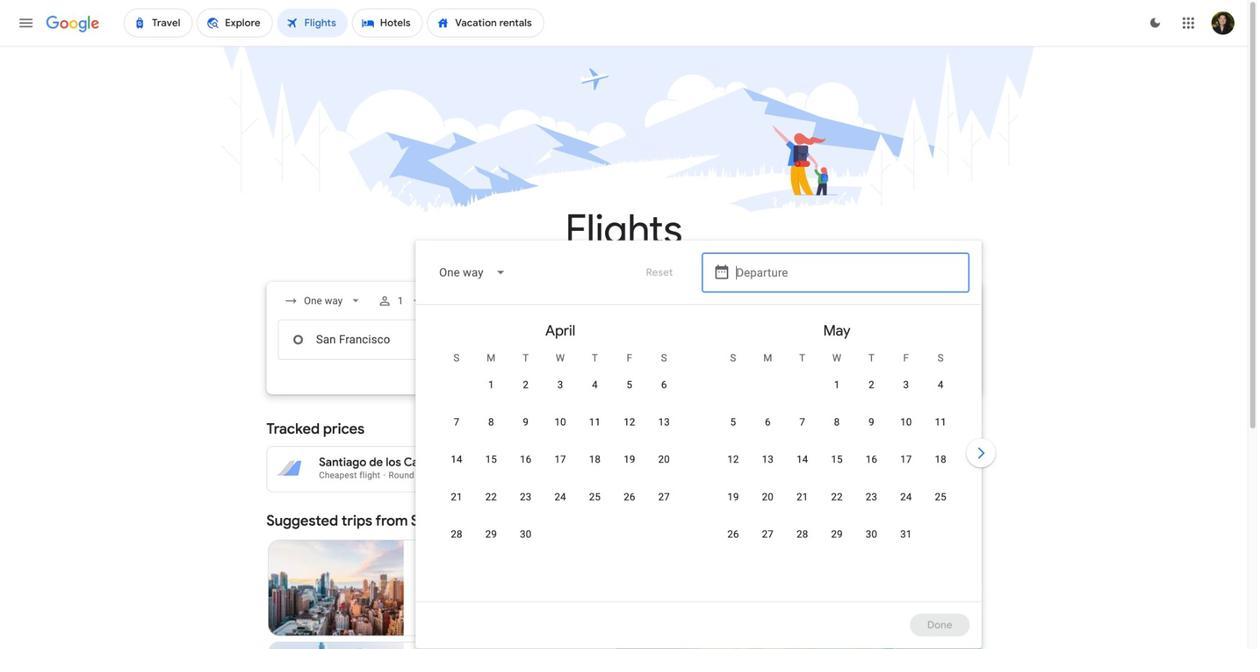 Task type: locate. For each thing, give the bounding box(es) containing it.
thursday, april 11, 2024 element
[[589, 416, 601, 430]]

Departure text field
[[736, 321, 958, 360]]

row down monday, april 22, 2024 element
[[439, 521, 543, 563]]

wednesday, april 3, 2024 element
[[558, 378, 563, 393]]

sunday, may 5, 2024 element
[[730, 416, 736, 430]]

grid
[[422, 311, 1252, 611]]

monday, april 29, 2024 element
[[485, 528, 497, 542]]

friday, april 19, 2024 element
[[624, 453, 635, 467]]

wednesday, may 1, 2024 element
[[834, 378, 840, 393]]

2 cell from the top
[[924, 411, 958, 445]]

main menu image
[[17, 14, 35, 32]]

1 row group from the left
[[422, 311, 699, 596]]

tuesday, april 23, 2024 element
[[520, 491, 532, 505]]

monday, may 27, 2024 element
[[762, 528, 774, 542]]

monday, may 6, 2024 element
[[765, 416, 771, 430]]

351 US dollars text field
[[582, 456, 606, 470]]

monday, may 20, 2024 element
[[762, 491, 774, 505]]

tracked prices region
[[267, 412, 981, 493]]

thursday, may 2, 2024 element
[[869, 378, 875, 393]]

3 cell from the top
[[924, 448, 958, 483]]

row up thursday, april 11, 2024 element
[[474, 366, 682, 413]]

monday, april 22, 2024 element
[[485, 491, 497, 505]]

monday, april 15, 2024 element
[[485, 453, 497, 467]]

wednesday, april 24, 2024 element
[[555, 491, 566, 505]]

cell right friday, may 10, 2024 element
[[924, 411, 958, 445]]

sunday, april 14, 2024 element
[[451, 453, 463, 467]]

Where from? text field
[[278, 320, 481, 360]]

row group
[[422, 311, 699, 596], [699, 311, 975, 596], [975, 311, 1252, 596]]

row up wednesday, may 15, 2024 element
[[716, 409, 958, 450]]

cell right the thursday, may 2, 2024 element
[[924, 373, 958, 408]]

4 cell from the top
[[924, 485, 958, 520]]

row down wednesday, may 22, 2024 element
[[716, 521, 924, 563]]

row
[[474, 366, 682, 413], [820, 366, 958, 413], [439, 409, 682, 450], [716, 409, 958, 450], [439, 447, 682, 488], [716, 447, 958, 488], [439, 484, 682, 525], [716, 484, 958, 525], [439, 521, 543, 563], [716, 521, 924, 563]]

thursday, may 23, 2024 element
[[866, 491, 878, 505]]

saturday, april 20, 2024 element
[[658, 453, 670, 467]]

saturday, april 27, 2024 element
[[658, 491, 670, 505]]

friday, may 31, 2024 element
[[900, 528, 912, 542]]

friday, april 12, 2024 element
[[624, 416, 635, 430]]

row up wednesday, april 24, 2024 element
[[439, 447, 682, 488]]

thursday, april 18, 2024 element
[[589, 453, 601, 467]]

friday, may 10, 2024 element
[[900, 416, 912, 430]]

saturday, april 13, 2024 element
[[658, 416, 670, 430]]

thursday, april 4, 2024 element
[[592, 378, 598, 393]]

cell right friday, may 17, 2024 element
[[924, 448, 958, 483]]

saturday, april 6, 2024 element
[[661, 378, 667, 393]]

cell right friday, may 24, 2024 element
[[924, 485, 958, 520]]

frontier image
[[415, 583, 427, 594]]

Flight search field
[[255, 241, 1252, 650]]

cell
[[924, 373, 958, 408], [924, 411, 958, 445], [924, 448, 958, 483], [924, 485, 958, 520]]

None field
[[428, 256, 518, 290], [278, 284, 369, 318], [428, 256, 518, 290], [278, 284, 369, 318]]

tuesday, april 30, 2024 element
[[520, 528, 532, 542]]

monday, april 1, 2024 element
[[488, 378, 494, 393]]

tuesday, may 21, 2024 element
[[797, 491, 808, 505]]

thursday, may 30, 2024 element
[[866, 528, 878, 542]]

thursday, april 25, 2024 element
[[589, 491, 601, 505]]

monday, may 13, 2024 element
[[762, 453, 774, 467]]

cell for row over wednesday, may 29, 2024 element
[[924, 485, 958, 520]]



Task type: vqa. For each thing, say whether or not it's contained in the screenshot.
stops related to 1,916
no



Task type: describe. For each thing, give the bounding box(es) containing it.
suggested trips from san francisco region
[[267, 504, 981, 650]]

wednesday, may 29, 2024 element
[[831, 528, 843, 542]]

sunday, april 7, 2024 element
[[454, 416, 460, 430]]

wednesday, may 15, 2024 element
[[831, 453, 843, 467]]

grid inside flight search field
[[422, 311, 1252, 611]]

tuesday, april 2, 2024 element
[[523, 378, 529, 393]]

row down wednesday, april 17, 2024 element
[[439, 484, 682, 525]]

change appearance image
[[1138, 6, 1173, 40]]

cell for row over wednesday, may 15, 2024 element
[[924, 411, 958, 445]]

friday, may 17, 2024 element
[[900, 453, 912, 467]]

sunday, may 26, 2024 element
[[728, 528, 739, 542]]

cell for row over wednesday, may 22, 2024 element
[[924, 448, 958, 483]]

tuesday, may 28, 2024 element
[[797, 528, 808, 542]]

tuesday, may 7, 2024 element
[[800, 416, 805, 430]]

tuesday, april 16, 2024 element
[[520, 453, 532, 467]]

row up friday, may 10, 2024 element
[[820, 366, 958, 413]]

wednesday, may 22, 2024 element
[[831, 491, 843, 505]]

row up wednesday, may 22, 2024 element
[[716, 447, 958, 488]]

tuesday, april 9, 2024 element
[[523, 416, 529, 430]]

thursday, may 9, 2024 element
[[869, 416, 875, 430]]

friday, april 26, 2024 element
[[624, 491, 635, 505]]

row up wednesday, april 17, 2024 element
[[439, 409, 682, 450]]

Departure text field
[[736, 254, 958, 292]]

thursday, may 16, 2024 element
[[866, 453, 878, 467]]

friday, april 5, 2024 element
[[627, 378, 633, 393]]

1 cell from the top
[[924, 373, 958, 408]]

row up wednesday, may 29, 2024 element
[[716, 484, 958, 525]]

sunday, may 19, 2024 element
[[728, 491, 739, 505]]

friday, may 24, 2024 element
[[900, 491, 912, 505]]

3 row group from the left
[[975, 311, 1252, 596]]

tuesday, may 14, 2024 element
[[797, 453, 808, 467]]

wednesday, may 8, 2024 element
[[834, 416, 840, 430]]

wednesday, april 10, 2024 element
[[555, 416, 566, 430]]

monday, april 8, 2024 element
[[488, 416, 494, 430]]

2 row group from the left
[[699, 311, 975, 596]]

wednesday, april 17, 2024 element
[[555, 453, 566, 467]]

sunday, april 28, 2024 element
[[451, 528, 463, 542]]

sunday, may 12, 2024 element
[[728, 453, 739, 467]]

sunday, april 21, 2024 element
[[451, 491, 463, 505]]



